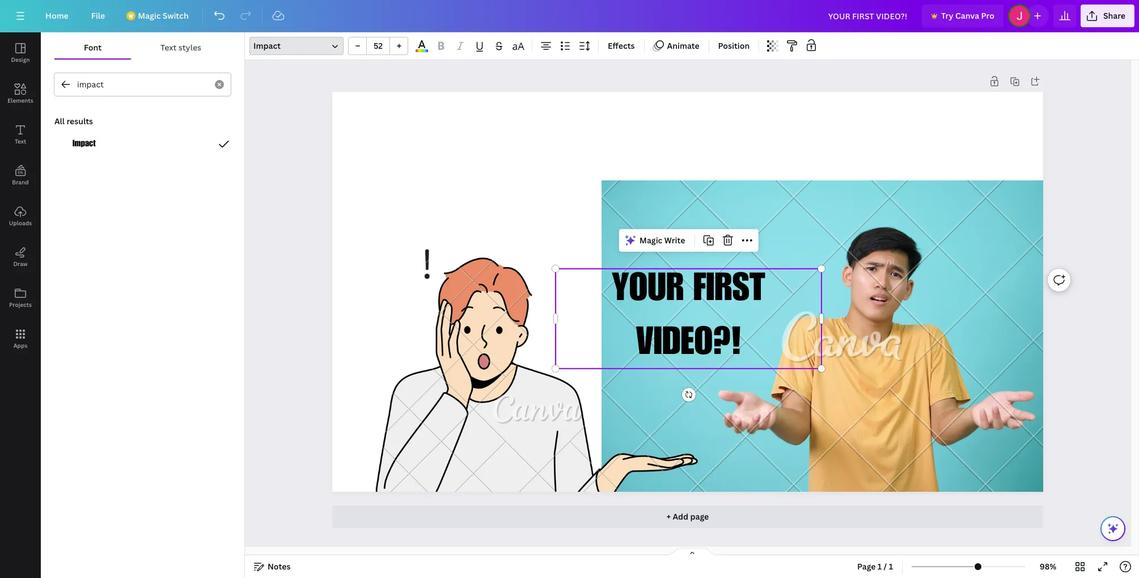 Task type: describe. For each thing, give the bounding box(es) containing it.
first
[[694, 272, 766, 311]]

share
[[1104, 10, 1126, 21]]

page 1 / 1
[[858, 561, 894, 572]]

magic switch button
[[119, 5, 198, 27]]

home link
[[36, 5, 78, 27]]

font button
[[54, 37, 131, 58]]

98% button
[[1030, 558, 1067, 576]]

text button
[[0, 114, 41, 155]]

page
[[858, 561, 876, 572]]

draw
[[13, 260, 28, 268]]

share button
[[1081, 5, 1135, 27]]

elements button
[[0, 73, 41, 114]]

font
[[84, 42, 102, 53]]

design
[[11, 56, 30, 64]]

all results
[[54, 116, 93, 127]]

2 1 from the left
[[889, 561, 894, 572]]

design button
[[0, 32, 41, 73]]

magic write button
[[622, 231, 690, 249]]

effects
[[608, 40, 635, 51]]

write
[[665, 235, 686, 246]]

impact button
[[250, 37, 344, 55]]

98%
[[1040, 561, 1057, 572]]

your
[[612, 272, 685, 311]]

projects button
[[0, 277, 41, 318]]

+ add page button
[[333, 505, 1044, 528]]

side panel tab list
[[0, 32, 41, 359]]

apps button
[[0, 318, 41, 359]]

add
[[673, 511, 689, 522]]

home
[[45, 10, 69, 21]]

text styles
[[161, 42, 201, 53]]

page
[[691, 511, 709, 522]]

color range image
[[416, 49, 428, 52]]

animate button
[[649, 37, 704, 55]]

notes
[[268, 561, 291, 572]]

magic write
[[640, 235, 686, 246]]

file button
[[82, 5, 114, 27]]

+
[[667, 511, 671, 522]]

animate
[[667, 40, 700, 51]]

magic for magic switch
[[138, 10, 161, 21]]

try canva pro button
[[922, 5, 1004, 27]]

styles
[[179, 42, 201, 53]]

video?!
[[636, 326, 742, 365]]

impact image
[[73, 137, 96, 151]]

text for text styles
[[161, 42, 177, 53]]

try
[[942, 10, 954, 21]]

show pages image
[[665, 547, 720, 557]]

elements
[[8, 96, 33, 104]]

position button
[[714, 37, 755, 55]]

impact
[[254, 40, 281, 51]]

switch
[[163, 10, 189, 21]]



Task type: locate. For each thing, give the bounding box(es) containing it.
notes button
[[250, 558, 295, 576]]

pro
[[982, 10, 995, 21]]

brand button
[[0, 155, 41, 196]]

– – number field
[[370, 40, 386, 51]]

brand
[[12, 178, 29, 186]]

0 horizontal spatial magic
[[138, 10, 161, 21]]

1 1 from the left
[[878, 561, 882, 572]]

Try "Calligraphy" or "Open Sans" search field
[[77, 74, 208, 95]]

+ add page
[[667, 511, 709, 522]]

text left the styles
[[161, 42, 177, 53]]

group
[[348, 37, 408, 55]]

0 vertical spatial magic
[[138, 10, 161, 21]]

Design title text field
[[820, 5, 918, 27]]

magic switch
[[138, 10, 189, 21]]

your first video?!
[[612, 272, 766, 365]]

apps
[[13, 342, 27, 349]]

text inside "button"
[[15, 137, 26, 145]]

1 right /
[[889, 561, 894, 572]]

magic
[[138, 10, 161, 21], [640, 235, 663, 246]]

1
[[878, 561, 882, 572], [889, 561, 894, 572]]

1 horizontal spatial magic
[[640, 235, 663, 246]]

text inside 'button'
[[161, 42, 177, 53]]

0 horizontal spatial text
[[15, 137, 26, 145]]

position
[[719, 40, 750, 51]]

1 horizontal spatial text
[[161, 42, 177, 53]]

/
[[884, 561, 887, 572]]

main menu bar
[[0, 0, 1140, 32]]

canva assistant image
[[1107, 522, 1120, 536]]

uploads button
[[0, 196, 41, 237]]

results
[[67, 116, 93, 127]]

text styles button
[[131, 37, 231, 58]]

effects button
[[604, 37, 640, 55]]

all
[[54, 116, 65, 127]]

text for text
[[15, 137, 26, 145]]

1 vertical spatial text
[[15, 137, 26, 145]]

try canva pro
[[942, 10, 995, 21]]

1 left /
[[878, 561, 882, 572]]

1 horizontal spatial 1
[[889, 561, 894, 572]]

1 vertical spatial magic
[[640, 235, 663, 246]]

magic inside the main menu bar
[[138, 10, 161, 21]]

0 vertical spatial text
[[161, 42, 177, 53]]

magic left switch
[[138, 10, 161, 21]]

text up brand button
[[15, 137, 26, 145]]

text
[[161, 42, 177, 53], [15, 137, 26, 145]]

canva
[[956, 10, 980, 21]]

magic left 'write'
[[640, 235, 663, 246]]

uploads
[[9, 219, 32, 227]]

file
[[91, 10, 105, 21]]

magic for magic write
[[640, 235, 663, 246]]

0 horizontal spatial 1
[[878, 561, 882, 572]]

projects
[[9, 301, 32, 309]]

draw button
[[0, 237, 41, 277]]



Task type: vqa. For each thing, say whether or not it's contained in the screenshot.
rightmost 1
yes



